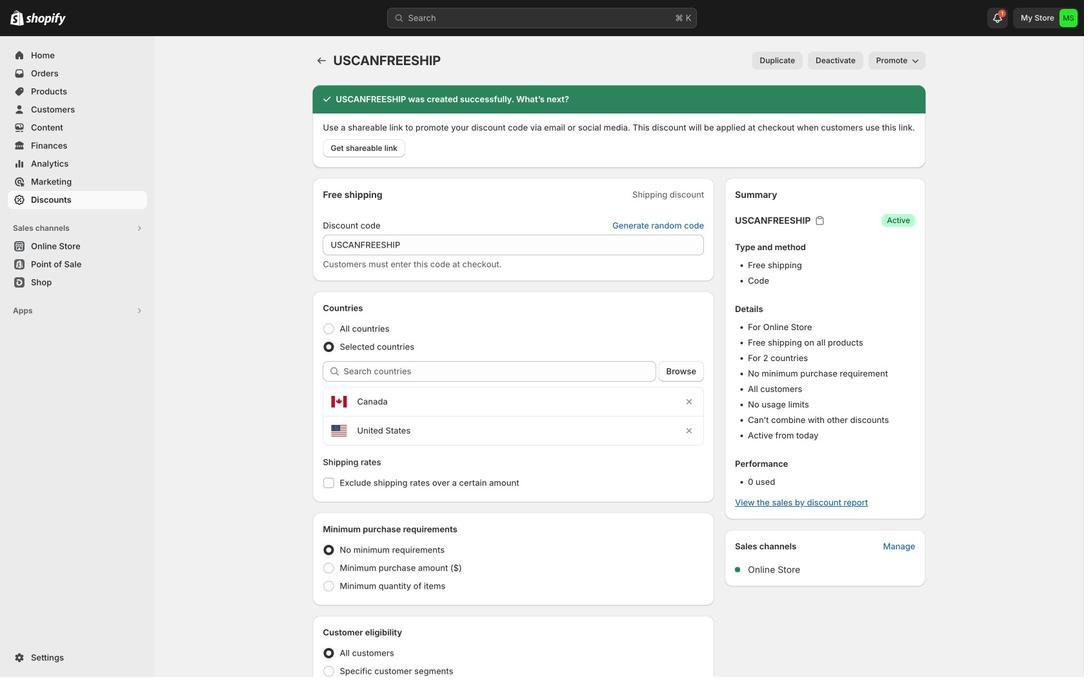Task type: locate. For each thing, give the bounding box(es) containing it.
None text field
[[323, 235, 705, 256]]

shopify image
[[26, 13, 66, 26]]

my store image
[[1060, 9, 1078, 27]]



Task type: describe. For each thing, give the bounding box(es) containing it.
shopify image
[[10, 10, 24, 26]]

Search countries text field
[[344, 362, 656, 382]]



